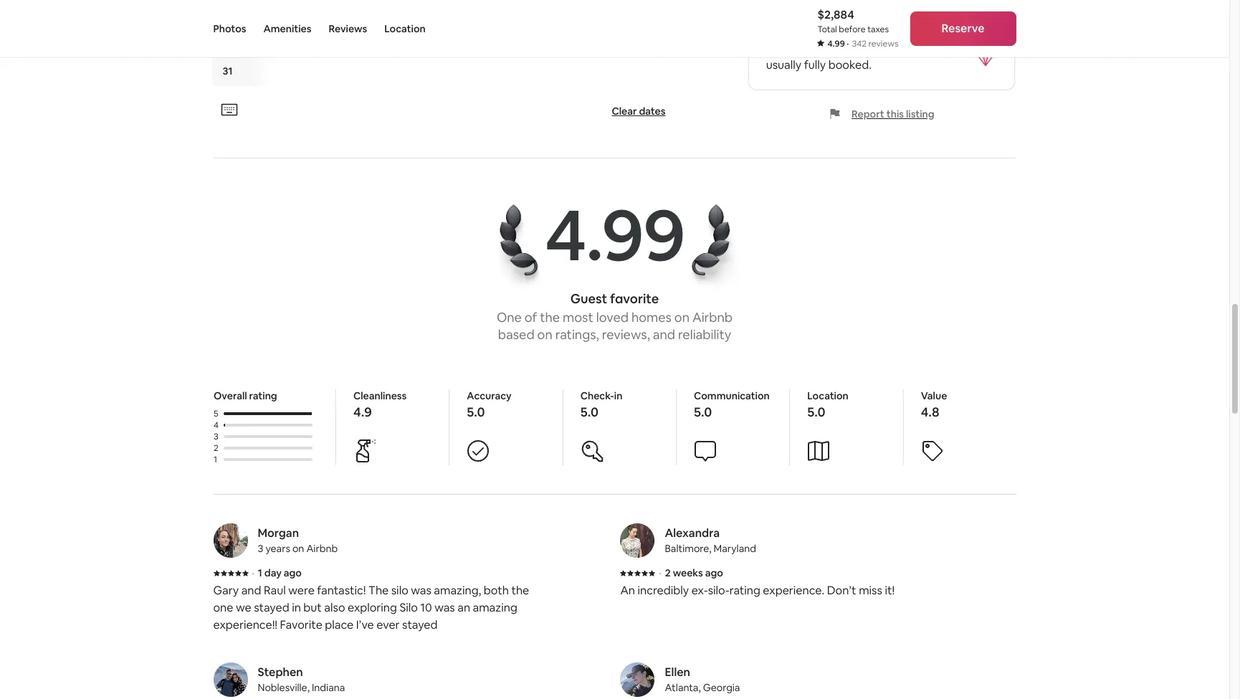 Task type: vqa. For each thing, say whether or not it's contained in the screenshot.
Luxe
no



Task type: describe. For each thing, give the bounding box(es) containing it.
location 5.0
[[807, 389, 849, 420]]

amenities
[[264, 22, 312, 35]]

on inside morgan 3 years on airbnb
[[293, 542, 304, 555]]

stephen image
[[213, 663, 248, 697]]

photos
[[213, 22, 246, 35]]

the
[[369, 583, 389, 598]]

31 button
[[212, 56, 273, 86]]

overall rating
[[213, 389, 277, 402]]

23, tuesday, january 2024. available. select as check-in date. button
[[515, 0, 545, 23]]

reliability
[[678, 326, 732, 343]]

amenities button
[[264, 0, 312, 57]]

reserve button
[[910, 11, 1017, 46]]

28
[[348, 33, 360, 46]]

one
[[213, 600, 233, 615]]

0 vertical spatial rating
[[249, 389, 277, 402]]

24, wednesday, january 2024. available. select as check-in date. button
[[547, 0, 577, 23]]

communication 5.0
[[694, 389, 770, 420]]

3 inside morgan 3 years on airbnb
[[258, 542, 263, 555]]

27, saturday, january 2024. available. select as check-in date. button
[[642, 0, 672, 23]]

stephen image
[[213, 663, 248, 697]]

report this listing
[[852, 108, 935, 120]]

morgan
[[258, 526, 299, 541]]

report this listing button
[[829, 108, 935, 120]]

this
[[767, 43, 789, 58]]

and inside guest favorite one of the most loved homes on airbnb based on ratings, reviews, and reliability
[[653, 326, 676, 343]]

an
[[458, 600, 471, 615]]

22, friday, december 2023. available. select as check-in date. button
[[370, 0, 401, 23]]

20, wednesday, december 2023. available. select as check-in date. button
[[307, 0, 337, 23]]

gary's place is usually fully booked.
[[767, 43, 939, 72]]

reviews,
[[602, 326, 650, 343]]

value 4.8
[[921, 389, 947, 420]]

check-
[[580, 389, 614, 402]]

ago for were
[[284, 567, 302, 580]]

were
[[288, 583, 315, 598]]

morgan image
[[213, 524, 248, 558]]

indiana
[[312, 681, 345, 694]]

the inside 'gary and raul were fantastic! the silo was amazing, both the one we stayed in but also exploring silo 10 was an amazing experience!! favorite place i've ever stayed'
[[512, 583, 529, 598]]

27 button
[[307, 24, 338, 55]]

· for gary and raul were fantastic! the silo was amazing, both the one we stayed in but also exploring silo 10 was an amazing experience!! favorite place i've ever stayed
[[252, 567, 254, 580]]

342
[[852, 38, 867, 49]]

4.99 for 4.99 · 342 reviews
[[828, 38, 845, 49]]

total
[[818, 24, 838, 35]]

28, sunday, january 2024. available. select as check-in date. button
[[452, 24, 482, 55]]

silo-
[[708, 583, 730, 598]]

both
[[484, 583, 509, 598]]

$2,884
[[818, 7, 855, 22]]

29 button
[[370, 24, 401, 55]]

based
[[498, 326, 535, 343]]

but
[[304, 600, 322, 615]]

29
[[380, 33, 391, 46]]

and inside 'gary and raul were fantastic! the silo was amazing, both the one we stayed in but also exploring silo 10 was an amazing experience!! favorite place i've ever stayed'
[[241, 583, 261, 598]]

31, wednesday, january 2024. available. select as check-in date. button
[[547, 24, 577, 55]]

30, tuesday, january 2024. available. select as check-in date. button
[[515, 24, 545, 55]]

overall
[[213, 389, 247, 402]]

years
[[266, 542, 290, 555]]

28 button
[[338, 24, 370, 55]]

5.0 inside check-in 5.0
[[580, 404, 598, 420]]

1 vertical spatial on
[[538, 326, 553, 343]]

silo
[[391, 583, 409, 598]]

accuracy 5.0
[[467, 389, 511, 420]]

4
[[213, 420, 218, 431]]

cleanliness 4.9
[[353, 389, 406, 420]]

4.9
[[353, 404, 372, 420]]

fantastic!
[[317, 583, 366, 598]]

also
[[324, 600, 345, 615]]

in inside 'gary and raul were fantastic! the silo was amazing, both the one we stayed in but also exploring silo 10 was an amazing experience!! favorite place i've ever stayed'
[[292, 600, 301, 615]]

location button
[[385, 0, 426, 57]]

communication
[[694, 389, 770, 402]]

0 horizontal spatial 1
[[213, 454, 217, 465]]

reviews
[[329, 22, 367, 35]]

4.99 · 342 reviews
[[828, 38, 899, 49]]

alexandra
[[665, 526, 720, 541]]

ellen atlanta, georgia
[[665, 665, 740, 694]]

an
[[621, 583, 635, 598]]

loved
[[596, 309, 629, 326]]

amazing
[[473, 600, 518, 615]]

clear dates
[[612, 105, 666, 118]]

27
[[317, 33, 328, 46]]

maryland
[[714, 542, 757, 555]]

silo
[[400, 600, 418, 615]]

· for an incredibly ex-silo-rating experience. don't miss it!
[[659, 567, 662, 580]]

georgia
[[703, 681, 740, 694]]

5.0 for location 5.0
[[807, 404, 826, 420]]

0 vertical spatial 3
[[213, 431, 218, 443]]

stephen
[[258, 665, 303, 680]]

2 horizontal spatial ·
[[847, 38, 849, 49]]

exploring
[[348, 600, 397, 615]]

dates
[[639, 105, 666, 118]]

place inside gary's place is usually fully booked.
[[900, 43, 929, 58]]

most
[[563, 309, 594, 326]]

1 horizontal spatial stayed
[[402, 618, 438, 633]]

taxes
[[868, 24, 889, 35]]

26
[[285, 33, 297, 46]]

0 vertical spatial stayed
[[254, 600, 289, 615]]

booked.
[[829, 57, 873, 72]]

5.0 for communication 5.0
[[694, 404, 712, 420]]

ago for silo-
[[706, 567, 724, 580]]

experience!!
[[213, 618, 278, 633]]

airbnb inside morgan 3 years on airbnb
[[307, 542, 338, 555]]

26 button
[[275, 24, 307, 55]]



Task type: locate. For each thing, give the bounding box(es) containing it.
0 vertical spatial was
[[411, 583, 432, 598]]

and down homes
[[653, 326, 676, 343]]

4.8
[[921, 404, 940, 420]]

4.99 up favorite
[[545, 188, 685, 281]]

stayed down the 10
[[402, 618, 438, 633]]

1 ago from the left
[[284, 567, 302, 580]]

1 left day
[[258, 567, 262, 580]]

find.
[[835, 43, 859, 58]]

alexandra image
[[621, 524, 655, 558]]

airbnb up 'reliability'
[[693, 309, 733, 326]]

0 horizontal spatial stayed
[[254, 600, 289, 615]]

30 button
[[401, 24, 433, 55]]

i've
[[356, 618, 374, 633]]

atlanta,
[[665, 681, 701, 694]]

accuracy
[[467, 389, 511, 402]]

5
[[213, 408, 218, 420]]

1 vertical spatial airbnb
[[307, 542, 338, 555]]

3 5.0 from the left
[[694, 404, 712, 420]]

check-in 5.0
[[580, 389, 622, 420]]

0 horizontal spatial ago
[[284, 567, 302, 580]]

listing
[[907, 108, 935, 120]]

0 horizontal spatial 3
[[213, 431, 218, 443]]

0 horizontal spatial was
[[411, 583, 432, 598]]

1 horizontal spatial ago
[[706, 567, 724, 580]]

it!
[[885, 583, 895, 598]]

1 vertical spatial place
[[325, 618, 354, 633]]

in left but on the left of page
[[292, 600, 301, 615]]

1 vertical spatial 3
[[258, 542, 263, 555]]

24 button
[[212, 24, 243, 55]]

ever
[[377, 618, 400, 633]]

0 vertical spatial airbnb
[[693, 309, 733, 326]]

gary and raul were fantastic! the silo was amazing, both the one we stayed in but also exploring silo 10 was an amazing experience!! favorite place i've ever stayed
[[213, 583, 529, 633]]

place down also in the left bottom of the page
[[325, 618, 354, 633]]

photos button
[[213, 0, 246, 57]]

0 horizontal spatial location
[[385, 22, 426, 35]]

3
[[213, 431, 218, 443], [258, 542, 263, 555]]

location for location
[[385, 22, 426, 35]]

1 horizontal spatial 2
[[665, 567, 671, 580]]

miss
[[859, 583, 883, 598]]

5.0 inside communication 5.0
[[694, 404, 712, 420]]

0 horizontal spatial on
[[293, 542, 304, 555]]

·
[[847, 38, 849, 49], [252, 567, 254, 580], [659, 567, 662, 580]]

guest
[[571, 290, 608, 307]]

29, monday, january 2024. available. select as check-in date. button
[[484, 24, 514, 55]]

5.0 for accuracy 5.0
[[467, 404, 485, 420]]

in
[[614, 389, 622, 402], [292, 600, 301, 615]]

favorite
[[280, 618, 323, 633]]

21, sunday, january 2024. available. select as check-in date. button
[[452, 0, 482, 23]]

guest favorite one of the most loved homes on airbnb based on ratings, reviews, and reliability
[[497, 290, 733, 343]]

1 horizontal spatial the
[[540, 309, 560, 326]]

2 horizontal spatial on
[[675, 309, 690, 326]]

2 down 4
[[213, 443, 218, 454]]

airbnb right years
[[307, 542, 338, 555]]

is inside gary's place is usually fully booked.
[[932, 43, 939, 58]]

gary's
[[865, 43, 898, 58]]

rating
[[249, 389, 277, 402], [730, 583, 761, 598]]

place inside 'gary and raul were fantastic! the silo was amazing, both the one we stayed in but also exploring silo 10 was an amazing experience!! favorite place i've ever stayed'
[[325, 618, 354, 633]]

cleanliness
[[353, 389, 406, 402]]

and up we
[[241, 583, 261, 598]]

was right the 10
[[435, 600, 455, 615]]

0 vertical spatial on
[[675, 309, 690, 326]]

one
[[497, 309, 522, 326]]

this is a rare find.
[[767, 43, 859, 58]]

0 vertical spatial in
[[614, 389, 622, 402]]

location for location 5.0
[[807, 389, 849, 402]]

the inside guest favorite one of the most loved homes on airbnb based on ratings, reviews, and reliability
[[540, 309, 560, 326]]

1 horizontal spatial location
[[807, 389, 849, 402]]

4.99 down total
[[828, 38, 845, 49]]

4.99 for 4.99
[[545, 188, 685, 281]]

1 horizontal spatial is
[[932, 43, 939, 58]]

reviews
[[869, 38, 899, 49]]

1 horizontal spatial rating
[[730, 583, 761, 598]]

0 vertical spatial place
[[900, 43, 929, 58]]

$2,884 total before taxes
[[818, 7, 889, 35]]

0 horizontal spatial and
[[241, 583, 261, 598]]

4 5.0 from the left
[[807, 404, 826, 420]]

1 vertical spatial the
[[512, 583, 529, 598]]

24
[[222, 33, 233, 46]]

baltimore,
[[665, 542, 712, 555]]

ratings,
[[556, 326, 599, 343]]

is left a in the top of the page
[[791, 43, 800, 58]]

ex-
[[692, 583, 708, 598]]

2 ago from the left
[[706, 567, 724, 580]]

morgan 3 years on airbnb
[[258, 526, 338, 555]]

list
[[208, 524, 1022, 699]]

on
[[675, 309, 690, 326], [538, 326, 553, 343], [293, 542, 304, 555]]

0 vertical spatial location
[[385, 22, 426, 35]]

· left '342'
[[847, 38, 849, 49]]

1 vertical spatial 1
[[258, 567, 262, 580]]

2 5.0 from the left
[[580, 404, 598, 420]]

2 is from the left
[[932, 43, 939, 58]]

1 vertical spatial location
[[807, 389, 849, 402]]

1 vertical spatial 4.99
[[545, 188, 685, 281]]

before
[[839, 24, 866, 35]]

value
[[921, 389, 947, 402]]

alexandra image
[[621, 524, 655, 558]]

1 vertical spatial rating
[[730, 583, 761, 598]]

30
[[411, 33, 423, 46]]

in down reviews,
[[614, 389, 622, 402]]

1 vertical spatial 2
[[665, 567, 671, 580]]

rare
[[811, 43, 832, 58]]

we
[[236, 600, 251, 615]]

1 horizontal spatial was
[[435, 600, 455, 615]]

0 vertical spatial 1
[[213, 454, 217, 465]]

was up the 10
[[411, 583, 432, 598]]

1 is from the left
[[791, 43, 800, 58]]

reserve
[[942, 21, 985, 36]]

31
[[223, 65, 233, 77]]

the
[[540, 309, 560, 326], [512, 583, 529, 598]]

on right years
[[293, 542, 304, 555]]

0 horizontal spatial 4.99
[[545, 188, 685, 281]]

raul
[[264, 583, 286, 598]]

this
[[887, 108, 905, 120]]

25, thursday, january 2024. available. select as check-in date. button
[[578, 0, 609, 23]]

0 horizontal spatial place
[[325, 618, 354, 633]]

3 down 5
[[213, 431, 218, 443]]

0 horizontal spatial 2
[[213, 443, 218, 454]]

1 horizontal spatial airbnb
[[693, 309, 733, 326]]

26, friday, january 2024. available. select as check-in date. button
[[610, 0, 640, 23]]

0 horizontal spatial is
[[791, 43, 800, 58]]

0 horizontal spatial airbnb
[[307, 542, 338, 555]]

of
[[525, 309, 537, 326]]

reviews button
[[329, 0, 367, 57]]

0 vertical spatial and
[[653, 326, 676, 343]]

clear
[[612, 105, 637, 118]]

1 horizontal spatial ·
[[659, 567, 662, 580]]

2 vertical spatial on
[[293, 542, 304, 555]]

5.0 inside accuracy 5.0
[[467, 404, 485, 420]]

1 horizontal spatial on
[[538, 326, 553, 343]]

on up 'reliability'
[[675, 309, 690, 326]]

favorite
[[610, 290, 659, 307]]

1 horizontal spatial and
[[653, 326, 676, 343]]

experience.
[[763, 583, 825, 598]]

the right of
[[540, 309, 560, 326]]

report
[[852, 108, 885, 120]]

is right reviews in the right top of the page
[[932, 43, 939, 58]]

gary
[[213, 583, 239, 598]]

incredibly
[[638, 583, 689, 598]]

3 left years
[[258, 542, 263, 555]]

· 2 weeks ago
[[659, 567, 724, 580]]

morgan image
[[213, 524, 248, 558]]

airbnb inside guest favorite one of the most loved homes on airbnb based on ratings, reviews, and reliability
[[693, 309, 733, 326]]

place right reviews in the right top of the page
[[900, 43, 929, 58]]

1 horizontal spatial 4.99
[[828, 38, 845, 49]]

0 horizontal spatial the
[[512, 583, 529, 598]]

1
[[213, 454, 217, 465], [258, 567, 262, 580]]

22, monday, january 2024. available. select as check-in date. button
[[484, 0, 514, 23]]

2 up incredibly
[[665, 567, 671, 580]]

weeks
[[673, 567, 703, 580]]

homes
[[632, 309, 672, 326]]

ellen image
[[621, 663, 655, 697], [621, 663, 655, 697]]

stayed
[[254, 600, 289, 615], [402, 618, 438, 633]]

1 vertical spatial stayed
[[402, 618, 438, 633]]

rating down maryland
[[730, 583, 761, 598]]

a
[[802, 43, 808, 58]]

1 horizontal spatial in
[[614, 389, 622, 402]]

1 horizontal spatial 3
[[258, 542, 263, 555]]

in inside check-in 5.0
[[614, 389, 622, 402]]

airbnb
[[693, 309, 733, 326], [307, 542, 338, 555]]

clear dates button
[[606, 99, 672, 123]]

1 vertical spatial and
[[241, 583, 261, 598]]

0 horizontal spatial in
[[292, 600, 301, 615]]

0 vertical spatial 4.99
[[828, 38, 845, 49]]

the right the 'both'
[[512, 583, 529, 598]]

1 horizontal spatial 1
[[258, 567, 262, 580]]

rating right overall
[[249, 389, 277, 402]]

list containing morgan
[[208, 524, 1022, 699]]

5.0 inside location 5.0
[[807, 404, 826, 420]]

usually
[[767, 57, 802, 72]]

· up incredibly
[[659, 567, 662, 580]]

ago up were
[[284, 567, 302, 580]]

1 vertical spatial in
[[292, 600, 301, 615]]

0 horizontal spatial rating
[[249, 389, 277, 402]]

0 horizontal spatial ·
[[252, 567, 254, 580]]

0 vertical spatial the
[[540, 309, 560, 326]]

1 5.0 from the left
[[467, 404, 485, 420]]

1 down 4
[[213, 454, 217, 465]]

place
[[900, 43, 929, 58], [325, 618, 354, 633]]

an incredibly ex-silo-rating experience. don't miss it!
[[621, 583, 895, 598]]

on right based
[[538, 326, 553, 343]]

alexandra baltimore, maryland
[[665, 526, 757, 555]]

· left day
[[252, 567, 254, 580]]

1 vertical spatial was
[[435, 600, 455, 615]]

0 vertical spatial 2
[[213, 443, 218, 454]]

stayed down raul
[[254, 600, 289, 615]]

ago up "silo-"
[[706, 567, 724, 580]]

· 1 day ago
[[252, 567, 302, 580]]

ellen
[[665, 665, 691, 680]]

1 horizontal spatial place
[[900, 43, 929, 58]]

don't
[[827, 583, 857, 598]]



